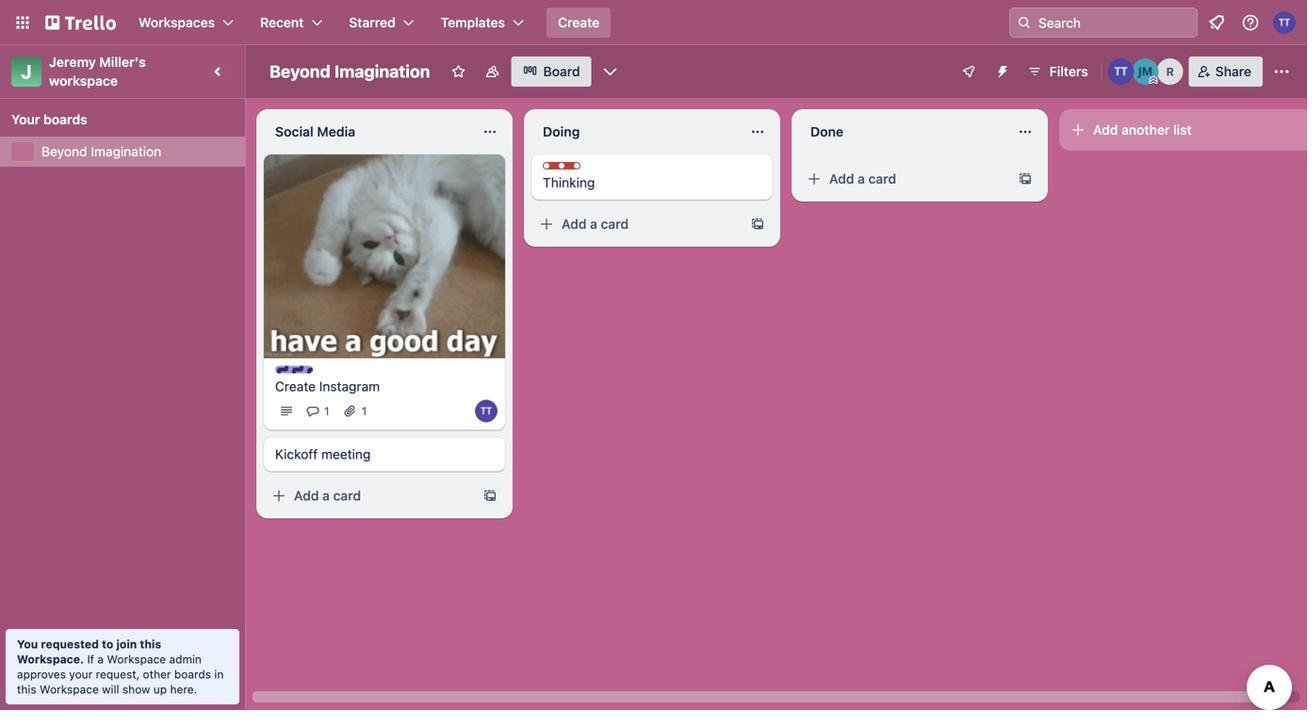 Task type: describe. For each thing, give the bounding box(es) containing it.
this inside if a workspace admin approves your request, other boards in this workspace will show up here.
[[17, 683, 36, 696]]

add for doing's add a card button
[[562, 216, 587, 232]]

r button
[[1157, 58, 1183, 85]]

add for add another list button
[[1093, 122, 1118, 138]]

Search field
[[1032, 8, 1197, 37]]

recent button
[[249, 8, 334, 38]]

workspace navigation collapse icon image
[[205, 58, 232, 85]]

add for add a card button to the top
[[829, 171, 854, 187]]

create for create instagram
[[275, 379, 316, 394]]

back to home image
[[45, 8, 116, 38]]

social media
[[275, 124, 355, 139]]

primary element
[[0, 0, 1307, 45]]

to
[[102, 638, 113, 651]]

your boards
[[11, 112, 87, 127]]

0 notifications image
[[1205, 11, 1228, 34]]

social
[[275, 124, 314, 139]]

you requested to join this workspace.
[[17, 638, 161, 666]]

if
[[87, 653, 94, 666]]

open information menu image
[[1241, 13, 1260, 32]]

up
[[153, 683, 167, 696]]

workspaces
[[139, 15, 215, 30]]

join
[[116, 638, 137, 651]]

create instagram link
[[275, 377, 494, 396]]

create for create
[[558, 15, 599, 30]]

recent
[[260, 15, 304, 30]]

Social Media text field
[[264, 117, 471, 147]]

imagination inside 'beyond imagination' text field
[[334, 61, 430, 82]]

0 vertical spatial terry turtle (terryturtle) image
[[1273, 11, 1296, 34]]

instagram
[[319, 379, 380, 394]]

here.
[[170, 683, 197, 696]]

add for social media's add a card button
[[294, 488, 319, 504]]

color: bold red, title: "thoughts" element
[[543, 162, 614, 176]]

a for doing's add a card button
[[590, 216, 597, 232]]

add another list button
[[1059, 109, 1307, 151]]

workspace visible image
[[485, 64, 500, 79]]

this member is an admin of this board. image
[[1149, 76, 1158, 85]]

add a card for social media
[[294, 488, 361, 504]]

beyond imagination link
[[41, 142, 234, 161]]

share button
[[1189, 57, 1263, 87]]

beyond inside 'beyond imagination' text field
[[270, 61, 330, 82]]

0 vertical spatial workspace
[[107, 653, 166, 666]]

filters button
[[1021, 57, 1094, 87]]

2 1 from the left
[[361, 405, 367, 418]]

boards inside if a workspace admin approves your request, other boards in this workspace will show up here.
[[174, 668, 211, 681]]

Board name text field
[[260, 57, 440, 87]]

1 vertical spatial workspace
[[40, 683, 99, 696]]

add another list
[[1093, 122, 1192, 138]]

done
[[810, 124, 843, 139]]

request,
[[96, 668, 140, 681]]

workspaces button
[[127, 8, 245, 38]]

imagination inside beyond imagination 'link'
[[91, 144, 161, 159]]

rubyanndersson (rubyanndersson) image
[[1157, 58, 1183, 85]]

this inside you requested to join this workspace.
[[140, 638, 161, 651]]

a inside if a workspace admin approves your request, other boards in this workspace will show up here.
[[97, 653, 104, 666]]

add a card for doing
[[562, 216, 629, 232]]

0 vertical spatial add a card
[[829, 171, 896, 187]]

share
[[1215, 64, 1251, 79]]

if a workspace admin approves your request, other boards in this workspace will show up here.
[[17, 653, 224, 696]]

other
[[143, 668, 171, 681]]

approves
[[17, 668, 66, 681]]

kickoff meeting
[[275, 447, 371, 462]]

create from template… image for doing
[[750, 217, 765, 232]]

1 1 from the left
[[324, 405, 329, 418]]

beyond imagination inside text field
[[270, 61, 430, 82]]

another
[[1121, 122, 1170, 138]]

starred
[[349, 15, 395, 30]]

thinking
[[543, 175, 595, 190]]

search image
[[1017, 15, 1032, 30]]

list
[[1173, 122, 1192, 138]]



Task type: vqa. For each thing, say whether or not it's contained in the screenshot.
"1"
yes



Task type: locate. For each thing, give the bounding box(es) containing it.
a down done text field
[[858, 171, 865, 187]]

1 vertical spatial this
[[17, 683, 36, 696]]

create
[[558, 15, 599, 30], [275, 379, 316, 394]]

thoughts
[[562, 163, 614, 176]]

add a card button for doing
[[531, 209, 743, 239]]

1 horizontal spatial boards
[[174, 668, 211, 681]]

1 horizontal spatial this
[[140, 638, 161, 651]]

a
[[858, 171, 865, 187], [590, 216, 597, 232], [322, 488, 330, 504], [97, 653, 104, 666]]

add a card down 'done'
[[829, 171, 896, 187]]

1 horizontal spatial 1
[[361, 405, 367, 418]]

0 vertical spatial beyond
[[270, 61, 330, 82]]

workspace.
[[17, 653, 84, 666]]

add a card down thinking
[[562, 216, 629, 232]]

1 vertical spatial create from template… image
[[750, 217, 765, 232]]

card for social media
[[333, 488, 361, 504]]

imagination
[[334, 61, 430, 82], [91, 144, 161, 159]]

admin
[[169, 653, 202, 666]]

add left the another
[[1093, 122, 1118, 138]]

a down kickoff meeting
[[322, 488, 330, 504]]

jeremy miller's workspace
[[49, 54, 149, 89]]

add
[[1093, 122, 1118, 138], [829, 171, 854, 187], [562, 216, 587, 232], [294, 488, 319, 504]]

add down thinking
[[562, 216, 587, 232]]

your boards with 1 items element
[[11, 108, 224, 131]]

your
[[11, 112, 40, 127]]

create from template… image for social media
[[482, 489, 498, 504]]

1 horizontal spatial create from template… image
[[750, 217, 765, 232]]

2 vertical spatial create from template… image
[[482, 489, 498, 504]]

boards right your on the top of the page
[[43, 112, 87, 127]]

card down thinking link
[[601, 216, 629, 232]]

r
[[1166, 65, 1174, 78]]

power ups image
[[961, 64, 976, 79]]

2 vertical spatial add a card button
[[264, 481, 475, 511]]

create button
[[547, 8, 611, 38]]

add a card button down done text field
[[799, 164, 1010, 194]]

color: purple, title: none image
[[275, 366, 313, 374]]

beyond
[[270, 61, 330, 82], [41, 144, 87, 159]]

beyond down your boards
[[41, 144, 87, 159]]

0 horizontal spatial terry turtle (terryturtle) image
[[475, 400, 498, 423]]

0 horizontal spatial card
[[333, 488, 361, 504]]

create inside button
[[558, 15, 599, 30]]

1 vertical spatial beyond
[[41, 144, 87, 159]]

Doing text field
[[531, 117, 739, 147]]

2 horizontal spatial add a card
[[829, 171, 896, 187]]

beyond imagination inside 'link'
[[41, 144, 161, 159]]

in
[[214, 668, 224, 681]]

1 horizontal spatial card
[[601, 216, 629, 232]]

0 horizontal spatial boards
[[43, 112, 87, 127]]

create up board
[[558, 15, 599, 30]]

boards
[[43, 112, 87, 127], [174, 668, 211, 681]]

0 vertical spatial this
[[140, 638, 161, 651]]

show
[[122, 683, 150, 696]]

1 vertical spatial terry turtle (terryturtle) image
[[475, 400, 498, 423]]

add a card button down thinking link
[[531, 209, 743, 239]]

media
[[317, 124, 355, 139]]

customize views image
[[601, 62, 620, 81]]

1 horizontal spatial add a card
[[562, 216, 629, 232]]

1 down instagram
[[361, 405, 367, 418]]

1 vertical spatial card
[[601, 216, 629, 232]]

show menu image
[[1272, 62, 1291, 81]]

create down "color: purple, title: none" icon
[[275, 379, 316, 394]]

0 horizontal spatial create from template… image
[[482, 489, 498, 504]]

1 horizontal spatial terry turtle (terryturtle) image
[[1273, 11, 1296, 34]]

1
[[324, 405, 329, 418], [361, 405, 367, 418]]

your
[[69, 668, 93, 681]]

star or unstar board image
[[451, 64, 466, 79]]

you
[[17, 638, 38, 651]]

0 horizontal spatial add a card button
[[264, 481, 475, 511]]

0 horizontal spatial imagination
[[91, 144, 161, 159]]

requested
[[41, 638, 99, 651]]

1 vertical spatial add a card button
[[531, 209, 743, 239]]

terry turtle (terryturtle) image
[[1273, 11, 1296, 34], [475, 400, 498, 423]]

templates
[[441, 15, 505, 30]]

0 horizontal spatial beyond
[[41, 144, 87, 159]]

Done text field
[[799, 117, 1006, 147]]

1 horizontal spatial imagination
[[334, 61, 430, 82]]

a for add a card button to the top
[[858, 171, 865, 187]]

card down meeting
[[333, 488, 361, 504]]

card for doing
[[601, 216, 629, 232]]

0 vertical spatial card
[[868, 171, 896, 187]]

2 vertical spatial add a card
[[294, 488, 361, 504]]

meeting
[[321, 447, 371, 462]]

doing
[[543, 124, 580, 139]]

add a card button
[[799, 164, 1010, 194], [531, 209, 743, 239], [264, 481, 475, 511]]

1 down create instagram
[[324, 405, 329, 418]]

starred button
[[338, 8, 426, 38]]

beyond imagination down the starred
[[270, 61, 430, 82]]

2 horizontal spatial create from template… image
[[1018, 172, 1033, 187]]

jeremy
[[49, 54, 96, 70]]

1 vertical spatial boards
[[174, 668, 211, 681]]

0 horizontal spatial create
[[275, 379, 316, 394]]

add a card
[[829, 171, 896, 187], [562, 216, 629, 232], [294, 488, 361, 504]]

add down the "kickoff"
[[294, 488, 319, 504]]

a for social media's add a card button
[[322, 488, 330, 504]]

beyond inside beyond imagination 'link'
[[41, 144, 87, 159]]

beyond down recent popup button at the top of page
[[270, 61, 330, 82]]

board link
[[511, 57, 591, 87]]

workspace
[[107, 653, 166, 666], [40, 683, 99, 696]]

filters
[[1050, 64, 1088, 79]]

imagination down starred 'popup button'
[[334, 61, 430, 82]]

miller's
[[99, 54, 146, 70]]

j
[[21, 60, 32, 82]]

0 horizontal spatial 1
[[324, 405, 329, 418]]

2 horizontal spatial card
[[868, 171, 896, 187]]

1 horizontal spatial beyond imagination
[[270, 61, 430, 82]]

thoughts thinking
[[543, 163, 614, 190]]

jeremy miller (jeremymiller198) image
[[1132, 58, 1159, 85]]

boards down the admin at the left
[[174, 668, 211, 681]]

0 horizontal spatial workspace
[[40, 683, 99, 696]]

2 horizontal spatial add a card button
[[799, 164, 1010, 194]]

will
[[102, 683, 119, 696]]

automation image
[[987, 57, 1014, 83]]

workspace down your
[[40, 683, 99, 696]]

0 vertical spatial imagination
[[334, 61, 430, 82]]

beyond imagination down the your boards with 1 items element
[[41, 144, 161, 159]]

0 horizontal spatial this
[[17, 683, 36, 696]]

1 horizontal spatial create
[[558, 15, 599, 30]]

board
[[543, 64, 580, 79]]

1 horizontal spatial beyond
[[270, 61, 330, 82]]

add a card button for social media
[[264, 481, 475, 511]]

imagination down the your boards with 1 items element
[[91, 144, 161, 159]]

0 vertical spatial boards
[[43, 112, 87, 127]]

1 vertical spatial beyond imagination
[[41, 144, 161, 159]]

a down thinking
[[590, 216, 597, 232]]

0 horizontal spatial beyond imagination
[[41, 144, 161, 159]]

0 vertical spatial create
[[558, 15, 599, 30]]

workspace
[[49, 73, 118, 89]]

1 vertical spatial imagination
[[91, 144, 161, 159]]

add down 'done'
[[829, 171, 854, 187]]

kickoff meeting link
[[275, 445, 494, 464]]

1 horizontal spatial add a card button
[[531, 209, 743, 239]]

this right join
[[140, 638, 161, 651]]

this
[[140, 638, 161, 651], [17, 683, 36, 696]]

1 horizontal spatial workspace
[[107, 653, 166, 666]]

add inside button
[[1093, 122, 1118, 138]]

0 horizontal spatial add a card
[[294, 488, 361, 504]]

this down approves
[[17, 683, 36, 696]]

add a card down kickoff meeting
[[294, 488, 361, 504]]

templates button
[[429, 8, 535, 38]]

create instagram
[[275, 379, 380, 394]]

terry turtle (terryturtle) image
[[1108, 58, 1134, 85]]

thinking link
[[543, 173, 761, 192]]

1 vertical spatial add a card
[[562, 216, 629, 232]]

workspace down join
[[107, 653, 166, 666]]

card down done text field
[[868, 171, 896, 187]]

create from template… image
[[1018, 172, 1033, 187], [750, 217, 765, 232], [482, 489, 498, 504]]

kickoff
[[275, 447, 318, 462]]

0 vertical spatial add a card button
[[799, 164, 1010, 194]]

card
[[868, 171, 896, 187], [601, 216, 629, 232], [333, 488, 361, 504]]

add a card button down kickoff meeting link
[[264, 481, 475, 511]]

2 vertical spatial card
[[333, 488, 361, 504]]

0 vertical spatial create from template… image
[[1018, 172, 1033, 187]]

1 vertical spatial create
[[275, 379, 316, 394]]

0 vertical spatial beyond imagination
[[270, 61, 430, 82]]

beyond imagination
[[270, 61, 430, 82], [41, 144, 161, 159]]

a right if
[[97, 653, 104, 666]]



